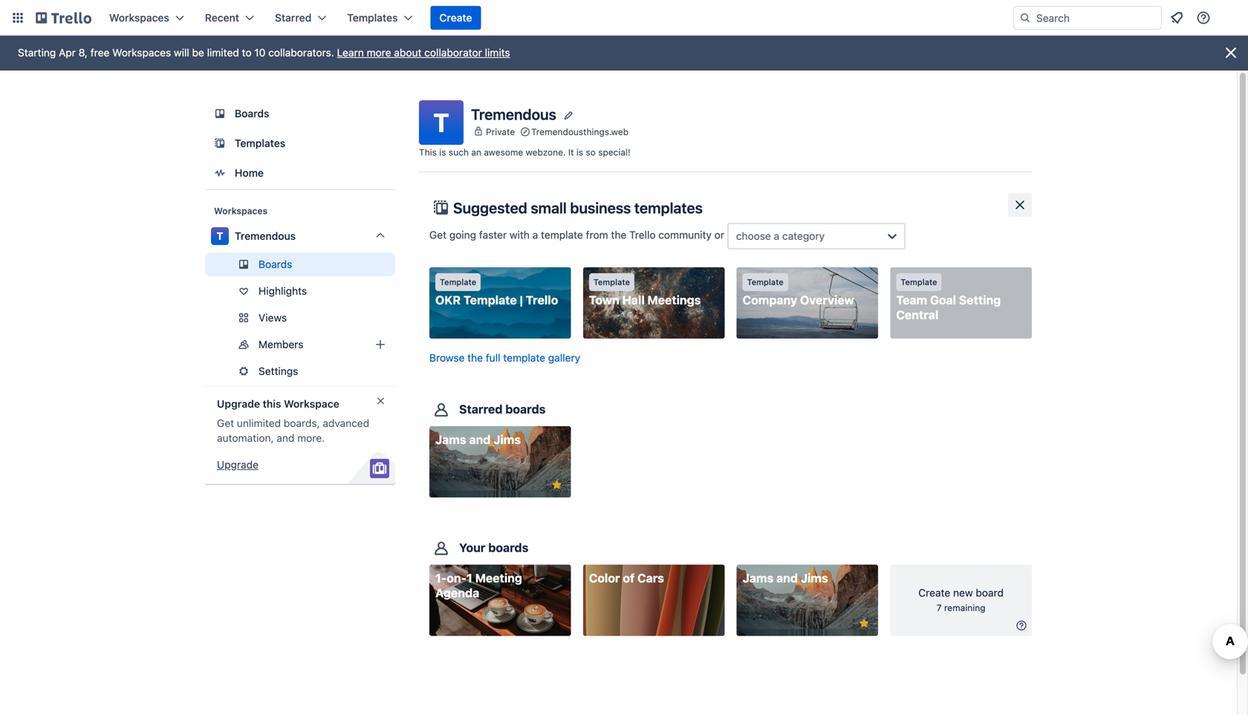 Task type: vqa. For each thing, say whether or not it's contained in the screenshot.
Recent
yes



Task type: locate. For each thing, give the bounding box(es) containing it.
trello right |
[[526, 293, 558, 307]]

click to unstar this board. it will be removed from your starred list. image for the bottommost jams and jims link
[[857, 617, 871, 630]]

1 vertical spatial click to unstar this board. it will be removed from your starred list. image
[[857, 617, 871, 630]]

template up town
[[593, 277, 630, 287]]

jams
[[435, 433, 466, 447], [743, 571, 774, 585]]

tremendous up private
[[471, 105, 556, 123]]

boards
[[505, 402, 546, 417], [488, 541, 529, 555]]

the left the full
[[467, 352, 483, 364]]

starred up collaborators. on the left
[[275, 12, 312, 24]]

1 vertical spatial starred
[[459, 402, 503, 417]]

boards link up templates 'link'
[[205, 100, 395, 127]]

t button
[[419, 100, 464, 145]]

0 horizontal spatial jams
[[435, 433, 466, 447]]

be
[[192, 46, 204, 59]]

1 vertical spatial t
[[217, 230, 223, 242]]

template company overview
[[743, 277, 854, 307]]

a right choose
[[774, 230, 780, 242]]

t down home icon
[[217, 230, 223, 242]]

template inside template town hall meetings
[[593, 277, 630, 287]]

boards up highlights
[[259, 258, 292, 270]]

1 horizontal spatial jams and jims
[[743, 571, 828, 585]]

boards right board icon
[[235, 107, 269, 120]]

0 horizontal spatial t
[[217, 230, 223, 242]]

remaining
[[944, 603, 986, 613]]

template right the full
[[503, 352, 545, 364]]

0 horizontal spatial and
[[277, 432, 294, 444]]

0 vertical spatial boards link
[[205, 100, 395, 127]]

1 vertical spatial boards
[[488, 541, 529, 555]]

workspaces
[[109, 12, 169, 24], [112, 46, 171, 59], [214, 206, 268, 216]]

this
[[419, 147, 437, 158]]

board image
[[211, 105, 229, 123]]

trello down templates
[[629, 229, 656, 241]]

1 vertical spatial boards link
[[205, 253, 395, 276]]

1 upgrade from the top
[[217, 398, 260, 410]]

0 vertical spatial tremendous
[[471, 105, 556, 123]]

limited
[[207, 46, 239, 59]]

is
[[439, 147, 446, 158], [576, 147, 583, 158]]

0 horizontal spatial get
[[217, 417, 234, 429]]

1 horizontal spatial jams
[[743, 571, 774, 585]]

1 vertical spatial upgrade
[[217, 459, 259, 471]]

create inside button
[[439, 12, 472, 24]]

0 vertical spatial template
[[541, 229, 583, 241]]

trello inside the template okr template | trello
[[526, 293, 558, 307]]

boards down browse the full template gallery link
[[505, 402, 546, 417]]

template left |
[[464, 293, 517, 307]]

boards for your boards
[[488, 541, 529, 555]]

0 vertical spatial starred
[[275, 12, 312, 24]]

template
[[541, 229, 583, 241], [503, 352, 545, 364]]

upgrade up unlimited
[[217, 398, 260, 410]]

0 horizontal spatial starred
[[275, 12, 312, 24]]

0 horizontal spatial tremendous
[[235, 230, 296, 242]]

back to home image
[[36, 6, 91, 30]]

jams for jams and jims link to the top
[[435, 433, 466, 447]]

awesome
[[484, 147, 523, 158]]

template for team
[[901, 277, 937, 287]]

1 vertical spatial jams and jims
[[743, 571, 828, 585]]

0 notifications image
[[1168, 9, 1186, 27]]

0 vertical spatial workspaces
[[109, 12, 169, 24]]

0 vertical spatial boards
[[505, 402, 546, 417]]

1 vertical spatial jams
[[743, 571, 774, 585]]

0 horizontal spatial is
[[439, 147, 446, 158]]

get left going
[[429, 229, 447, 241]]

boards link
[[205, 100, 395, 127], [205, 253, 395, 276]]

starred
[[275, 12, 312, 24], [459, 402, 503, 417]]

1 horizontal spatial trello
[[629, 229, 656, 241]]

tremendous
[[471, 105, 556, 123], [235, 230, 296, 242]]

a right with
[[532, 229, 538, 241]]

2 vertical spatial workspaces
[[214, 206, 268, 216]]

the
[[611, 229, 627, 241], [467, 352, 483, 364]]

browse the full template gallery link
[[429, 352, 580, 364]]

and inside upgrade this workspace get unlimited boards, advanced automation, and more.
[[277, 432, 294, 444]]

1 vertical spatial workspaces
[[112, 46, 171, 59]]

1 vertical spatial tremendous
[[235, 230, 296, 242]]

more.
[[297, 432, 325, 444]]

terry turtle (terryturtle) image
[[1221, 9, 1239, 27]]

starred down the full
[[459, 402, 503, 417]]

your boards
[[459, 541, 529, 555]]

create button
[[430, 6, 481, 30]]

0 vertical spatial click to unstar this board. it will be removed from your starred list. image
[[550, 479, 564, 492]]

okr
[[435, 293, 461, 307]]

0 vertical spatial upgrade
[[217, 398, 260, 410]]

0 horizontal spatial jams and jims
[[435, 433, 521, 447]]

1 horizontal spatial jams and jims link
[[737, 565, 878, 636]]

1 horizontal spatial create
[[919, 587, 950, 599]]

full
[[486, 352, 500, 364]]

1 horizontal spatial templates
[[347, 12, 398, 24]]

1 horizontal spatial and
[[469, 433, 491, 447]]

boards link up the highlights link
[[205, 253, 395, 276]]

click to unstar this board. it will be removed from your starred list. image for jams and jims link to the top
[[550, 479, 564, 492]]

0 vertical spatial templates
[[347, 12, 398, 24]]

templates
[[347, 12, 398, 24], [235, 137, 285, 149]]

template board image
[[211, 134, 229, 152]]

it
[[568, 147, 574, 158]]

primary element
[[0, 0, 1248, 36]]

home image
[[211, 164, 229, 182]]

highlights
[[259, 285, 307, 297]]

search image
[[1019, 12, 1031, 24]]

0 horizontal spatial trello
[[526, 293, 558, 307]]

1 is from the left
[[439, 147, 446, 158]]

0 horizontal spatial the
[[467, 352, 483, 364]]

1 horizontal spatial get
[[429, 229, 447, 241]]

setting
[[959, 293, 1001, 307]]

0 vertical spatial t
[[433, 107, 449, 138]]

workspaces up free
[[109, 12, 169, 24]]

1 vertical spatial the
[[467, 352, 483, 364]]

template inside template team goal setting central
[[901, 277, 937, 287]]

is right "it"
[[576, 147, 583, 158]]

special!
[[598, 147, 631, 158]]

the right from
[[611, 229, 627, 241]]

1 horizontal spatial starred
[[459, 402, 503, 417]]

0 vertical spatial get
[[429, 229, 447, 241]]

community
[[658, 229, 712, 241]]

workspaces down 'workspaces' dropdown button
[[112, 46, 171, 59]]

1 horizontal spatial the
[[611, 229, 627, 241]]

0 horizontal spatial click to unstar this board. it will be removed from your starred list. image
[[550, 479, 564, 492]]

apr
[[59, 46, 76, 59]]

0 vertical spatial create
[[439, 12, 472, 24]]

workspaces inside dropdown button
[[109, 12, 169, 24]]

1 vertical spatial create
[[919, 587, 950, 599]]

template up "company"
[[747, 277, 784, 287]]

create up collaborator
[[439, 12, 472, 24]]

a
[[532, 229, 538, 241], [774, 230, 780, 242]]

upgrade for upgrade
[[217, 459, 259, 471]]

starred inside dropdown button
[[275, 12, 312, 24]]

workspaces down home
[[214, 206, 268, 216]]

click to unstar this board. it will be removed from your starred list. image
[[550, 479, 564, 492], [857, 617, 871, 630]]

templates
[[634, 199, 703, 217]]

get going faster with a template from the trello community or
[[429, 229, 727, 241]]

is right 'this'
[[439, 147, 446, 158]]

jims
[[493, 433, 521, 447], [801, 571, 828, 585]]

template for okr
[[440, 277, 476, 287]]

template up the team
[[901, 277, 937, 287]]

0 vertical spatial trello
[[629, 229, 656, 241]]

1 vertical spatial trello
[[526, 293, 558, 307]]

template
[[440, 277, 476, 287], [593, 277, 630, 287], [747, 277, 784, 287], [901, 277, 937, 287], [464, 293, 517, 307]]

0 horizontal spatial create
[[439, 12, 472, 24]]

1 vertical spatial jams and jims link
[[737, 565, 878, 636]]

and
[[277, 432, 294, 444], [469, 433, 491, 447], [776, 571, 798, 585]]

upgrade inside upgrade this workspace get unlimited boards, advanced automation, and more.
[[217, 398, 260, 410]]

1 vertical spatial get
[[217, 417, 234, 429]]

get up automation,
[[217, 417, 234, 429]]

1 vertical spatial templates
[[235, 137, 285, 149]]

upgrade down automation,
[[217, 459, 259, 471]]

open information menu image
[[1196, 10, 1211, 25]]

1 horizontal spatial t
[[433, 107, 449, 138]]

0 vertical spatial jams
[[435, 433, 466, 447]]

template inside template company overview
[[747, 277, 784, 287]]

1 horizontal spatial jims
[[801, 571, 828, 585]]

create up 7
[[919, 587, 950, 599]]

1 horizontal spatial is
[[576, 147, 583, 158]]

views
[[259, 312, 287, 324]]

create inside create new board 7 remaining
[[919, 587, 950, 599]]

templates up more
[[347, 12, 398, 24]]

automation,
[[217, 432, 274, 444]]

template down small
[[541, 229, 583, 241]]

private
[[486, 126, 515, 137]]

gallery
[[548, 352, 580, 364]]

1
[[467, 571, 472, 585]]

1-on-1 meeting agenda link
[[429, 565, 571, 636]]

collaborator
[[424, 46, 482, 59]]

10
[[254, 46, 265, 59]]

0 horizontal spatial templates
[[235, 137, 285, 149]]

create for create new board 7 remaining
[[919, 587, 950, 599]]

1 horizontal spatial click to unstar this board. it will be removed from your starred list. image
[[857, 617, 871, 630]]

learn
[[337, 46, 364, 59]]

template for company
[[747, 277, 784, 287]]

tremendous up highlights
[[235, 230, 296, 242]]

collaborators.
[[268, 46, 334, 59]]

template up okr
[[440, 277, 476, 287]]

1 vertical spatial jims
[[801, 571, 828, 585]]

2 upgrade from the top
[[217, 459, 259, 471]]

t up 'this'
[[433, 107, 449, 138]]

0 horizontal spatial jams and jims link
[[429, 427, 571, 498]]

0 horizontal spatial jims
[[493, 433, 521, 447]]

0 vertical spatial the
[[611, 229, 627, 241]]

jams and jims link
[[429, 427, 571, 498], [737, 565, 878, 636]]

agenda
[[435, 586, 479, 600]]

members link
[[205, 333, 395, 357]]

templates up home
[[235, 137, 285, 149]]

will
[[174, 46, 189, 59]]

0 vertical spatial jams and jims
[[435, 433, 521, 447]]

boards up 'meeting'
[[488, 541, 529, 555]]



Task type: describe. For each thing, give the bounding box(es) containing it.
1 horizontal spatial a
[[774, 230, 780, 242]]

1-on-1 meeting agenda
[[435, 571, 522, 600]]

0 vertical spatial jims
[[493, 433, 521, 447]]

with
[[510, 229, 530, 241]]

2 horizontal spatial and
[[776, 571, 798, 585]]

meeting
[[475, 571, 522, 585]]

t inside button
[[433, 107, 449, 138]]

category
[[782, 230, 825, 242]]

advanced
[[323, 417, 369, 429]]

about
[[394, 46, 422, 59]]

color
[[589, 571, 620, 585]]

on-
[[447, 571, 467, 585]]

starting
[[18, 46, 56, 59]]

team
[[896, 293, 927, 307]]

boards,
[[284, 417, 320, 429]]

this
[[263, 398, 281, 410]]

or
[[714, 229, 724, 241]]

faster
[[479, 229, 507, 241]]

upgrade for upgrade this workspace get unlimited boards, advanced automation, and more.
[[217, 398, 260, 410]]

of
[[623, 571, 635, 585]]

1-
[[435, 571, 447, 585]]

settings link
[[205, 360, 395, 383]]

recent button
[[196, 6, 263, 30]]

templates button
[[338, 6, 422, 30]]

choose a category
[[736, 230, 825, 242]]

template for town
[[593, 277, 630, 287]]

suggested
[[453, 199, 527, 217]]

2 boards link from the top
[[205, 253, 395, 276]]

to
[[242, 46, 252, 59]]

create new board 7 remaining
[[919, 587, 1004, 613]]

overview
[[800, 293, 854, 307]]

jams for the bottommost jams and jims link
[[743, 571, 774, 585]]

7
[[937, 603, 942, 613]]

upgrade button
[[217, 458, 259, 473]]

color of cars
[[589, 571, 664, 585]]

central
[[896, 308, 939, 322]]

1 boards link from the top
[[205, 100, 395, 127]]

starting apr 8, free workspaces will be limited to 10 collaborators. learn more about collaborator limits
[[18, 46, 510, 59]]

home link
[[205, 160, 395, 186]]

learn more about collaborator limits link
[[337, 46, 510, 59]]

templates inside 'link'
[[235, 137, 285, 149]]

create for create
[[439, 12, 472, 24]]

meetings
[[648, 293, 701, 307]]

cars
[[637, 571, 664, 585]]

get inside upgrade this workspace get unlimited boards, advanced automation, and more.
[[217, 417, 234, 429]]

1 vertical spatial boards
[[259, 258, 292, 270]]

8,
[[79, 46, 88, 59]]

0 horizontal spatial a
[[532, 229, 538, 241]]

so
[[586, 147, 596, 158]]

boards for starred boards
[[505, 402, 546, 417]]

templates link
[[205, 130, 395, 157]]

1 horizontal spatial tremendous
[[471, 105, 556, 123]]

starred boards
[[459, 402, 546, 417]]

hall
[[622, 293, 645, 307]]

free
[[90, 46, 109, 59]]

suggested small business templates
[[453, 199, 703, 217]]

company
[[743, 293, 797, 307]]

starred button
[[266, 6, 335, 30]]

tremendousthings.web link
[[531, 124, 629, 139]]

sm image
[[1014, 618, 1029, 633]]

Search field
[[1031, 7, 1161, 29]]

unlimited
[[237, 417, 281, 429]]

going
[[449, 229, 476, 241]]

upgrade this workspace get unlimited boards, advanced automation, and more.
[[217, 398, 369, 444]]

add image
[[371, 336, 389, 354]]

more
[[367, 46, 391, 59]]

template okr template | trello
[[435, 277, 558, 307]]

workspaces button
[[100, 6, 193, 30]]

2 is from the left
[[576, 147, 583, 158]]

starred for starred boards
[[459, 402, 503, 417]]

1 vertical spatial template
[[503, 352, 545, 364]]

members
[[259, 338, 303, 351]]

town
[[589, 293, 619, 307]]

template team goal setting central
[[896, 277, 1001, 322]]

new
[[953, 587, 973, 599]]

home
[[235, 167, 264, 179]]

starred for starred
[[275, 12, 312, 24]]

|
[[520, 293, 523, 307]]

goal
[[930, 293, 956, 307]]

0 vertical spatial jams and jims link
[[429, 427, 571, 498]]

small
[[531, 199, 567, 217]]

highlights link
[[205, 279, 395, 303]]

webzone.
[[526, 147, 566, 158]]

limits
[[485, 46, 510, 59]]

recent
[[205, 12, 239, 24]]

browse the full template gallery
[[429, 352, 580, 364]]

such
[[449, 147, 469, 158]]

your
[[459, 541, 485, 555]]

choose
[[736, 230, 771, 242]]

this is such an awesome webzone. it is so special!
[[419, 147, 631, 158]]

workspace
[[284, 398, 339, 410]]

views link
[[205, 306, 395, 330]]

board
[[976, 587, 1004, 599]]

business
[[570, 199, 631, 217]]

0 vertical spatial boards
[[235, 107, 269, 120]]

color of cars link
[[583, 565, 725, 636]]

templates inside popup button
[[347, 12, 398, 24]]



